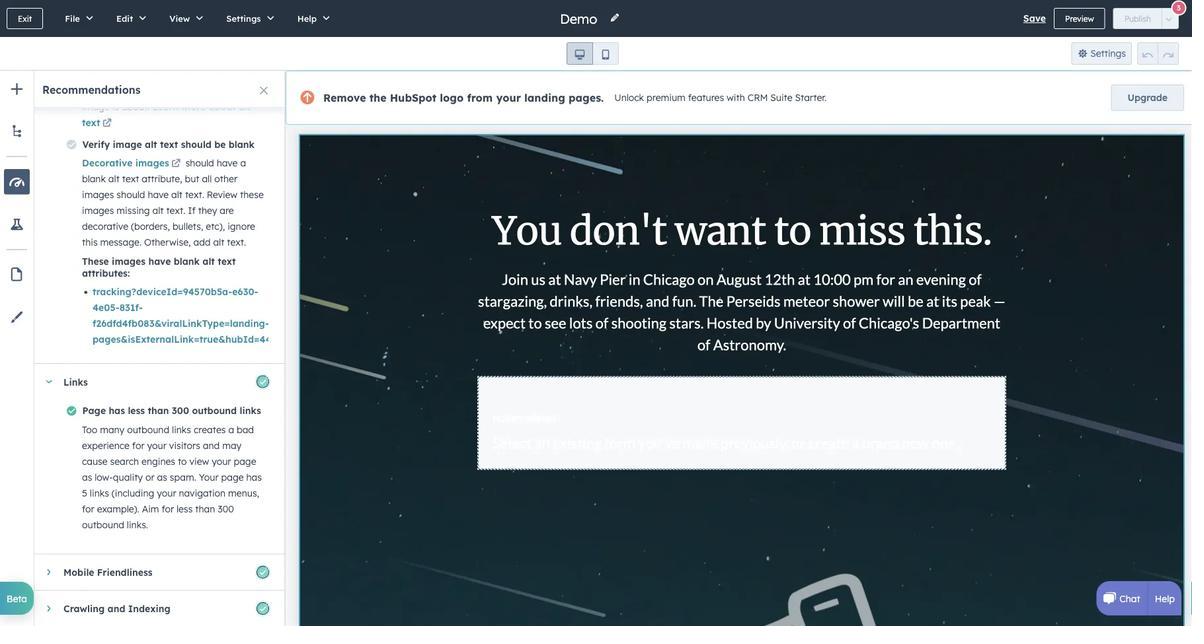 Task type: describe. For each thing, give the bounding box(es) containing it.
view button
[[156, 0, 212, 37]]

verify
[[82, 139, 110, 150]]

links.
[[127, 520, 148, 531]]

1 vertical spatial should
[[186, 158, 214, 169]]

add
[[193, 237, 211, 249]]

search inside too many outbound links creates a bad experience for your visitors and may cause search engines to view your page as low-quality or as spam. your page has 5 links (including your navigation menus, for example). aim for less than 300 outbound links.
[[110, 456, 139, 468]]

text down learn more about alt text
[[160, 139, 178, 150]]

may
[[222, 440, 241, 452]]

spam.
[[170, 472, 196, 484]]

decorative
[[82, 221, 128, 233]]

831f-
[[119, 303, 143, 314]]

alt down attribute,
[[171, 189, 183, 201]]

images inside these images have blank alt text attributes:
[[112, 256, 146, 268]]

your inside alt text helps search engines and visually impaired users understand what your image is about.
[[226, 85, 245, 97]]

image inside alt text helps search engines and visually impaired users understand what your image is about.
[[82, 101, 110, 113]]

and inside dropdown button
[[108, 604, 125, 615]]

and inside too many outbound links creates a bad experience for your visitors and may cause search engines to view your page as low-quality or as spam. your page has 5 links (including your navigation menus, for example). aim for less than 300 outbound links.
[[203, 440, 220, 452]]

1 horizontal spatial for
[[132, 440, 145, 452]]

publish button
[[1113, 8, 1162, 29]]

5
[[82, 488, 87, 500]]

your down may
[[212, 456, 231, 468]]

2 vertical spatial text.
[[227, 237, 246, 249]]

publish
[[1125, 14, 1151, 23]]

visually
[[228, 69, 260, 81]]

but
[[185, 174, 199, 185]]

beta button
[[0, 583, 34, 616]]

1 vertical spatial settings button
[[1072, 42, 1132, 65]]

features
[[688, 92, 724, 104]]

2 group from the left
[[1137, 42, 1179, 65]]

less inside too many outbound links creates a bad experience for your visitors and may cause search engines to view your page as low-quality or as spam. your page has 5 links (including your navigation menus, for example). aim for less than 300 outbound links.
[[177, 504, 193, 515]]

1 vertical spatial have
[[148, 189, 169, 201]]

engines inside too many outbound links creates a bad experience for your visitors and may cause search engines to view your page as low-quality or as spam. your page has 5 links (including your navigation menus, for example). aim for less than 300 outbound links.
[[142, 456, 175, 468]]

0 vertical spatial settings
[[226, 13, 261, 24]]

too
[[82, 424, 97, 436]]

3
[[1177, 3, 1181, 13]]

0 vertical spatial should
[[181, 139, 211, 150]]

remove the hubspot logo from your landing pages.
[[323, 91, 604, 104]]

suite
[[771, 92, 793, 104]]

chat
[[1120, 593, 1140, 605]]

save
[[1023, 13, 1046, 24]]

remove
[[323, 91, 366, 104]]

alt up (borders,
[[152, 205, 164, 217]]

preview
[[1065, 14, 1094, 23]]

learn more about alt text link
[[82, 101, 251, 129]]

save button
[[1023, 11, 1046, 26]]

0 vertical spatial less
[[128, 406, 145, 417]]

help button
[[283, 0, 339, 37]]

helps
[[116, 69, 139, 81]]

this
[[82, 237, 98, 249]]

text inside alt text helps search engines and visually impaired users understand what your image is about.
[[96, 69, 113, 81]]

indexing
[[128, 604, 170, 615]]

crawling and indexing button
[[34, 592, 271, 627]]

navigation
[[179, 488, 226, 500]]

2 as from the left
[[157, 472, 167, 484]]

with
[[727, 92, 745, 104]]

visitors
[[169, 440, 200, 452]]

bullets,
[[173, 221, 203, 233]]

understand
[[149, 85, 199, 97]]

are
[[220, 205, 234, 217]]

low-
[[95, 472, 113, 484]]

preview button
[[1054, 8, 1105, 29]]

edit button
[[102, 0, 156, 37]]

0 vertical spatial text.
[[185, 189, 204, 201]]

beta
[[7, 593, 27, 605]]

0 horizontal spatial has
[[109, 406, 125, 417]]

2 horizontal spatial blank
[[229, 139, 255, 150]]

mobile
[[63, 567, 94, 579]]

4e05-
[[93, 303, 119, 314]]

bad
[[237, 424, 254, 436]]

learn more about alt text
[[82, 101, 251, 129]]

cause
[[82, 456, 108, 468]]

should have a blank alt text attribute, but all other images should have alt text. review these images missing alt text. if they are decorative (borders, bullets, etc), ignore this message. otherwise, add alt text.
[[82, 158, 264, 249]]

message.
[[100, 237, 142, 249]]

users
[[124, 85, 146, 97]]

engines inside alt text helps search engines and visually impaired users understand what your image is about.
[[173, 69, 206, 81]]

from
[[467, 91, 493, 104]]

be
[[214, 139, 226, 150]]

link opens in a new window image inside decorative images link
[[171, 160, 181, 169]]

search inside alt text helps search engines and visually impaired users understand what your image is about.
[[141, 69, 170, 81]]

recommendations
[[42, 83, 141, 97]]

0 horizontal spatial than
[[148, 406, 169, 417]]

decorative images link
[[82, 158, 183, 169]]

crawling and indexing
[[63, 604, 170, 615]]

have inside these images have blank alt text attributes:
[[148, 256, 171, 268]]

if
[[188, 205, 196, 217]]

text inside should have a blank alt text attribute, but all other images should have alt text. review these images missing alt text. if they are decorative (borders, bullets, etc), ignore this message. otherwise, add alt text.
[[122, 174, 139, 185]]

has inside too many outbound links creates a bad experience for your visitors and may cause search engines to view your page as low-quality or as spam. your page has 5 links (including your navigation menus, for example). aim for less than 300 outbound links.
[[246, 472, 262, 484]]

crawling
[[63, 604, 105, 615]]

link opens in a new window image inside learn more about alt text link
[[102, 119, 112, 129]]

a inside should have a blank alt text attribute, but all other images should have alt text. review these images missing alt text. if they are decorative (borders, bullets, etc), ignore this message. otherwise, add alt text.
[[240, 158, 246, 169]]

caret image for links
[[45, 381, 53, 384]]

missing
[[117, 205, 150, 217]]

landing
[[524, 91, 565, 104]]

verify image alt text should be blank
[[82, 139, 255, 150]]

1 vertical spatial image
[[113, 139, 142, 150]]

more
[[182, 101, 206, 113]]

tracking?deviceid=94570b5a-
[[93, 287, 232, 298]]

or
[[145, 472, 154, 484]]

alt inside learn more about alt text
[[239, 101, 251, 113]]

your right from
[[496, 91, 521, 104]]

experience
[[82, 440, 130, 452]]

1 horizontal spatial settings
[[1090, 48, 1126, 59]]

premium
[[647, 92, 686, 104]]

1 horizontal spatial links
[[172, 424, 191, 436]]

2 vertical spatial outbound
[[82, 520, 124, 531]]

logo
[[440, 91, 464, 104]]

page
[[82, 406, 106, 417]]

and inside alt text helps search engines and visually impaired users understand what your image is about.
[[209, 69, 226, 81]]

300 inside too many outbound links creates a bad experience for your visitors and may cause search engines to view your page as low-quality or as spam. your page has 5 links (including your navigation menus, for example). aim for less than 300 outbound links.
[[218, 504, 234, 515]]



Task type: locate. For each thing, give the bounding box(es) containing it.
as right or
[[157, 472, 167, 484]]

outbound down example).
[[82, 520, 124, 531]]

0 horizontal spatial links
[[90, 488, 109, 500]]

about.
[[122, 101, 150, 113]]

these images have blank alt text attributes:
[[82, 256, 236, 279]]

search
[[141, 69, 170, 81], [110, 456, 139, 468]]

1 horizontal spatial image
[[113, 139, 142, 150]]

search up understand
[[141, 69, 170, 81]]

should
[[181, 139, 211, 150], [186, 158, 214, 169], [117, 189, 145, 201]]

for down 5
[[82, 504, 94, 515]]

upgrade
[[1128, 92, 1168, 103]]

1 horizontal spatial search
[[141, 69, 170, 81]]

1 vertical spatial page
[[221, 472, 244, 484]]

page up menus,
[[221, 472, 244, 484]]

text.
[[185, 189, 204, 201], [166, 205, 185, 217], [227, 237, 246, 249]]

aim
[[142, 504, 159, 515]]

too many outbound links creates a bad experience for your visitors and may cause search engines to view your page as low-quality or as spam. your page has 5 links (including your navigation menus, for example). aim for less than 300 outbound links.
[[82, 424, 262, 531]]

1 vertical spatial search
[[110, 456, 139, 468]]

1 vertical spatial engines
[[142, 456, 175, 468]]

and down 'creates' at the bottom left of the page
[[203, 440, 220, 452]]

and right "crawling"
[[108, 604, 125, 615]]

1 vertical spatial outbound
[[127, 424, 169, 436]]

f26dfd4fb083&virallinktype=landing-
[[93, 318, 269, 330]]

1 horizontal spatial less
[[177, 504, 193, 515]]

your down visually
[[226, 85, 245, 97]]

text down decorative images link
[[122, 174, 139, 185]]

hubspot
[[390, 91, 437, 104]]

images
[[135, 158, 169, 169], [82, 189, 114, 201], [82, 205, 114, 217], [112, 256, 146, 268]]

outbound
[[192, 406, 237, 417], [127, 424, 169, 436], [82, 520, 124, 531]]

0 vertical spatial blank
[[229, 139, 255, 150]]

alt right about
[[239, 101, 251, 113]]

2 vertical spatial and
[[108, 604, 125, 615]]

than
[[148, 406, 169, 417], [195, 504, 215, 515]]

links
[[240, 406, 261, 417], [172, 424, 191, 436], [90, 488, 109, 500]]

many
[[100, 424, 124, 436]]

they
[[198, 205, 217, 217]]

link opens in a new window image up verify at the left top of page
[[102, 119, 112, 129]]

example).
[[97, 504, 139, 515]]

settings button down preview
[[1072, 42, 1132, 65]]

0 vertical spatial have
[[217, 158, 238, 169]]

(including
[[112, 488, 154, 500]]

impaired
[[82, 85, 121, 97]]

view
[[189, 456, 209, 468]]

links right 5
[[90, 488, 109, 500]]

0 vertical spatial than
[[148, 406, 169, 417]]

0 vertical spatial image
[[82, 101, 110, 113]]

outbound down 'page has less than 300 outbound links'
[[127, 424, 169, 436]]

1 vertical spatial link opens in a new window image
[[171, 160, 181, 169]]

link opens in a new window image inside decorative images link
[[171, 160, 181, 169]]

link opens in a new window image up verify at the left top of page
[[102, 119, 112, 129]]

blank right be
[[229, 139, 255, 150]]

0 vertical spatial link opens in a new window image
[[102, 119, 112, 129]]

about
[[209, 101, 236, 113]]

as up 5
[[82, 472, 92, 484]]

your up aim
[[157, 488, 176, 500]]

a
[[240, 158, 246, 169], [228, 424, 234, 436]]

edit
[[116, 13, 133, 24]]

your
[[199, 472, 219, 484]]

than inside too many outbound links creates a bad experience for your visitors and may cause search engines to view your page as low-quality or as spam. your page has 5 links (including your navigation menus, for example). aim for less than 300 outbound links.
[[195, 504, 215, 515]]

1 horizontal spatial 300
[[218, 504, 234, 515]]

image
[[82, 101, 110, 113], [113, 139, 142, 150]]

review
[[207, 189, 237, 201]]

1 vertical spatial less
[[177, 504, 193, 515]]

publish group
[[1113, 8, 1179, 29]]

text. down ignore at left top
[[227, 237, 246, 249]]

alt text helps search engines and visually impaired users understand what your image is about.
[[82, 69, 260, 113]]

friendliness
[[97, 567, 152, 579]]

alt
[[239, 101, 251, 113], [145, 139, 157, 150], [108, 174, 120, 185], [171, 189, 183, 201], [152, 205, 164, 217], [213, 237, 224, 249], [203, 256, 215, 268]]

1 horizontal spatial as
[[157, 472, 167, 484]]

1 vertical spatial 300
[[218, 504, 234, 515]]

settings button up visually
[[212, 0, 283, 37]]

e630-
[[232, 287, 258, 298]]

1 horizontal spatial has
[[246, 472, 262, 484]]

2 horizontal spatial links
[[240, 406, 261, 417]]

0 horizontal spatial for
[[82, 504, 94, 515]]

have down attribute,
[[148, 189, 169, 201]]

1 vertical spatial and
[[203, 440, 220, 452]]

2 horizontal spatial outbound
[[192, 406, 237, 417]]

outbound up 'creates' at the bottom left of the page
[[192, 406, 237, 417]]

0 horizontal spatial link opens in a new window image
[[102, 119, 112, 129]]

0 vertical spatial page
[[234, 456, 256, 468]]

1 vertical spatial a
[[228, 424, 234, 436]]

0 horizontal spatial settings
[[226, 13, 261, 24]]

link opens in a new window image
[[102, 119, 112, 129], [171, 160, 181, 169]]

0 horizontal spatial group
[[567, 42, 619, 65]]

0 horizontal spatial help
[[297, 13, 317, 24]]

0 vertical spatial has
[[109, 406, 125, 417]]

mobile friendliness
[[63, 567, 152, 579]]

settings up visually
[[226, 13, 261, 24]]

help
[[297, 13, 317, 24], [1155, 593, 1175, 605]]

for right experience
[[132, 440, 145, 452]]

learn
[[152, 101, 179, 113]]

300 down menus,
[[218, 504, 234, 515]]

unlock premium features with crm suite starter.
[[614, 92, 827, 104]]

decorative images
[[82, 158, 169, 169]]

300
[[172, 406, 189, 417], [218, 504, 234, 515]]

1 horizontal spatial link opens in a new window image
[[171, 160, 181, 169]]

2 horizontal spatial for
[[162, 504, 174, 515]]

less down navigation
[[177, 504, 193, 515]]

text up verify at the left top of page
[[82, 117, 100, 129]]

should up missing in the left top of the page
[[117, 189, 145, 201]]

caret image left 'links'
[[45, 381, 53, 384]]

a up these
[[240, 158, 246, 169]]

creates
[[194, 424, 226, 436]]

blank inside should have a blank alt text attribute, but all other images should have alt text. review these images missing alt text. if they are decorative (borders, bullets, etc), ignore this message. otherwise, add alt text.
[[82, 174, 106, 185]]

other
[[214, 174, 237, 185]]

1 vertical spatial blank
[[82, 174, 106, 185]]

text inside these images have blank alt text attributes:
[[218, 256, 236, 268]]

have down otherwise,
[[148, 256, 171, 268]]

has up many
[[109, 406, 125, 417]]

2 vertical spatial links
[[90, 488, 109, 500]]

starter.
[[795, 92, 827, 104]]

caret image left mobile
[[47, 569, 51, 577]]

1 horizontal spatial group
[[1137, 42, 1179, 65]]

0 horizontal spatial a
[[228, 424, 234, 436]]

to
[[178, 456, 187, 468]]

page has less than 300 outbound links
[[82, 406, 261, 417]]

these
[[82, 256, 109, 268]]

caret image
[[47, 606, 51, 614]]

0 vertical spatial and
[[209, 69, 226, 81]]

for right aim
[[162, 504, 174, 515]]

these
[[240, 189, 264, 201]]

your left the visitors
[[147, 440, 167, 452]]

0 vertical spatial help
[[297, 13, 317, 24]]

engines up or
[[142, 456, 175, 468]]

1 horizontal spatial blank
[[174, 256, 200, 268]]

close image
[[260, 87, 268, 95]]

0 horizontal spatial blank
[[82, 174, 106, 185]]

300 up the visitors
[[172, 406, 189, 417]]

0 horizontal spatial image
[[82, 101, 110, 113]]

engines up understand
[[173, 69, 206, 81]]

less down the links dropdown button
[[128, 406, 145, 417]]

blank down "add"
[[174, 256, 200, 268]]

otherwise,
[[144, 237, 191, 249]]

text. left if
[[166, 205, 185, 217]]

0 vertical spatial links
[[240, 406, 261, 417]]

text
[[96, 69, 113, 81], [82, 117, 100, 129], [160, 139, 178, 150], [122, 174, 139, 185], [218, 256, 236, 268]]

0 horizontal spatial settings button
[[212, 0, 283, 37]]

1 group from the left
[[567, 42, 619, 65]]

alt down etc),
[[213, 237, 224, 249]]

caret image for mobile friendliness
[[47, 569, 51, 577]]

link opens in a new window image inside learn more about alt text link
[[102, 119, 112, 129]]

crm
[[748, 92, 768, 104]]

upgrade link
[[1111, 85, 1184, 111]]

1 as from the left
[[82, 472, 92, 484]]

group
[[567, 42, 619, 65], [1137, 42, 1179, 65]]

should left be
[[181, 139, 211, 150]]

a left bad
[[228, 424, 234, 436]]

file button
[[51, 0, 102, 37]]

exit link
[[7, 8, 43, 29]]

decorative
[[82, 158, 133, 169]]

should up "all"
[[186, 158, 214, 169]]

1 horizontal spatial help
[[1155, 593, 1175, 605]]

1 vertical spatial caret image
[[47, 569, 51, 577]]

None field
[[559, 10, 602, 27]]

alt inside these images have blank alt text attributes:
[[203, 256, 215, 268]]

1 horizontal spatial settings button
[[1072, 42, 1132, 65]]

blank down decorative
[[82, 174, 106, 185]]

1 vertical spatial links
[[172, 424, 191, 436]]

caret image
[[45, 381, 53, 384], [47, 569, 51, 577]]

links up bad
[[240, 406, 261, 417]]

than down the links dropdown button
[[148, 406, 169, 417]]

a inside too many outbound links creates a bad experience for your visitors and may cause search engines to view your page as low-quality or as spam. your page has 5 links (including your navigation menus, for example). aim for less than 300 outbound links.
[[228, 424, 234, 436]]

0 vertical spatial a
[[240, 158, 246, 169]]

0 horizontal spatial as
[[82, 472, 92, 484]]

0 vertical spatial engines
[[173, 69, 206, 81]]

alt down decorative
[[108, 174, 120, 185]]

etc),
[[206, 221, 225, 233]]

1 horizontal spatial link opens in a new window image
[[171, 160, 181, 169]]

blank inside these images have blank alt text attributes:
[[174, 256, 200, 268]]

0 vertical spatial 300
[[172, 406, 189, 417]]

links
[[63, 377, 88, 388]]

link opens in a new window image up attribute,
[[171, 160, 181, 169]]

exit
[[18, 14, 32, 23]]

2 vertical spatial should
[[117, 189, 145, 201]]

group down publish group
[[1137, 42, 1179, 65]]

engines
[[173, 69, 206, 81], [142, 456, 175, 468]]

alt
[[82, 69, 94, 81]]

page down may
[[234, 456, 256, 468]]

image up decorative images
[[113, 139, 142, 150]]

1 vertical spatial text.
[[166, 205, 185, 217]]

search up quality
[[110, 456, 139, 468]]

0 horizontal spatial search
[[110, 456, 139, 468]]

caret image inside the links dropdown button
[[45, 381, 53, 384]]

1 horizontal spatial than
[[195, 504, 215, 515]]

unlock
[[614, 92, 644, 104]]

0 vertical spatial settings button
[[212, 0, 283, 37]]

than down navigation
[[195, 504, 215, 515]]

links up the visitors
[[172, 424, 191, 436]]

help inside button
[[297, 13, 317, 24]]

1 vertical spatial than
[[195, 504, 215, 515]]

0 horizontal spatial link opens in a new window image
[[102, 119, 112, 129]]

group up pages.
[[567, 42, 619, 65]]

attributes:
[[82, 268, 130, 279]]

caret image inside mobile friendliness "dropdown button"
[[47, 569, 51, 577]]

1 vertical spatial has
[[246, 472, 262, 484]]

pages.
[[569, 91, 604, 104]]

mobile friendliness button
[[34, 555, 271, 591]]

menus,
[[228, 488, 259, 500]]

ignore
[[228, 221, 255, 233]]

text inside learn more about alt text
[[82, 117, 100, 129]]

0 vertical spatial caret image
[[45, 381, 53, 384]]

tracking?deviceid=94570b5a-e630- 4e05-831f- f26dfd4fb083&virallinktype=landing- pages&isexternallink=true&hubid=44165267 button
[[93, 287, 303, 346]]

1 vertical spatial link opens in a new window image
[[171, 160, 181, 169]]

text up the impaired in the top of the page
[[96, 69, 113, 81]]

the
[[369, 91, 387, 104]]

1 horizontal spatial a
[[240, 158, 246, 169]]

your
[[226, 85, 245, 97], [496, 91, 521, 104], [147, 440, 167, 452], [212, 456, 231, 468], [157, 488, 176, 500]]

1 vertical spatial help
[[1155, 593, 1175, 605]]

settings down preview
[[1090, 48, 1126, 59]]

2 vertical spatial blank
[[174, 256, 200, 268]]

0 horizontal spatial outbound
[[82, 520, 124, 531]]

and up what
[[209, 69, 226, 81]]

1 horizontal spatial outbound
[[127, 424, 169, 436]]

blank for images
[[174, 256, 200, 268]]

all
[[202, 174, 212, 185]]

text. down but
[[185, 189, 204, 201]]

(borders,
[[131, 221, 170, 233]]

blank
[[229, 139, 255, 150], [82, 174, 106, 185], [174, 256, 200, 268]]

link opens in a new window image
[[102, 119, 112, 129], [171, 160, 181, 169]]

1 vertical spatial settings
[[1090, 48, 1126, 59]]

and
[[209, 69, 226, 81], [203, 440, 220, 452], [108, 604, 125, 615]]

alt down "add"
[[203, 256, 215, 268]]

text up e630-
[[218, 256, 236, 268]]

as
[[82, 472, 92, 484], [157, 472, 167, 484]]

blank for have
[[82, 174, 106, 185]]

image down the impaired in the top of the page
[[82, 101, 110, 113]]

2 vertical spatial have
[[148, 256, 171, 268]]

0 vertical spatial link opens in a new window image
[[102, 119, 112, 129]]

0 vertical spatial search
[[141, 69, 170, 81]]

0 horizontal spatial less
[[128, 406, 145, 417]]

alt up decorative images link
[[145, 139, 157, 150]]

have
[[217, 158, 238, 169], [148, 189, 169, 201], [148, 256, 171, 268]]

0 horizontal spatial 300
[[172, 406, 189, 417]]

0 vertical spatial outbound
[[192, 406, 237, 417]]

have up other
[[217, 158, 238, 169]]

link opens in a new window image up attribute,
[[171, 160, 181, 169]]

has up menus,
[[246, 472, 262, 484]]



Task type: vqa. For each thing, say whether or not it's contained in the screenshot.
less
yes



